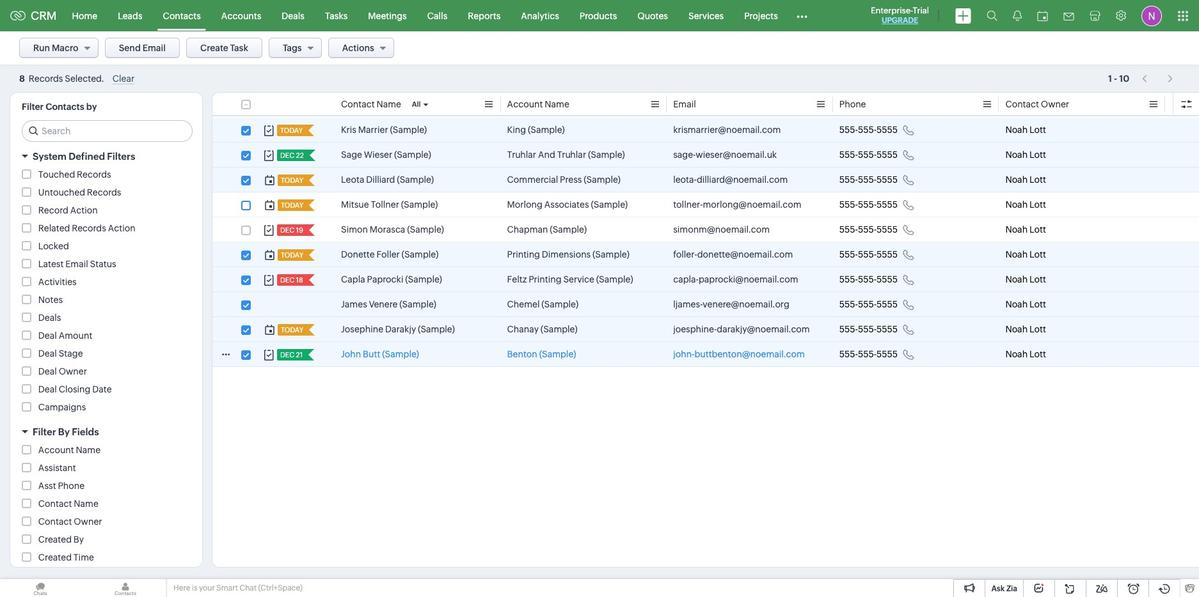 Task type: locate. For each thing, give the bounding box(es) containing it.
buttbenton@noemail.com
[[695, 349, 805, 360]]

2 lott from the top
[[1030, 150, 1046, 160]]

donette foller (sample)
[[341, 250, 439, 260]]

8 lott from the top
[[1030, 300, 1046, 310]]

contact name down asst phone
[[38, 499, 98, 509]]

mitsue
[[341, 200, 369, 210]]

Search text field
[[22, 121, 192, 141]]

is
[[192, 584, 198, 593]]

deals down notes
[[38, 313, 61, 323]]

1 - 10 for 2nd navigation from the bottom
[[1108, 73, 1130, 84]]

3 5555 from the top
[[877, 175, 898, 185]]

1 vertical spatial contact owner
[[38, 517, 102, 527]]

0 horizontal spatial email
[[65, 259, 88, 269]]

contacts
[[163, 11, 201, 21], [46, 102, 84, 112]]

1 horizontal spatial by
[[73, 535, 84, 545]]

1 lott from the top
[[1030, 125, 1046, 135]]

0 horizontal spatial deals
[[38, 313, 61, 323]]

by inside dropdown button
[[58, 427, 70, 438]]

today link up dec 19 link
[[278, 200, 305, 211]]

donette
[[341, 250, 375, 260]]

name up king (sample)
[[545, 99, 569, 109]]

filter down 8
[[22, 102, 44, 112]]

0 vertical spatial email
[[142, 43, 166, 53]]

6 noah from the top
[[1006, 250, 1028, 260]]

5555 for donette@noemail.com
[[877, 250, 898, 260]]

deal
[[38, 331, 57, 341], [38, 349, 57, 359], [38, 367, 57, 377], [38, 385, 57, 395]]

noah for donette@noemail.com
[[1006, 250, 1028, 260]]

0 horizontal spatial truhlar
[[507, 150, 536, 160]]

(sample) right associates
[[591, 200, 628, 210]]

1 horizontal spatial contact owner
[[1006, 99, 1070, 109]]

22
[[296, 152, 304, 159]]

1 - 10 for second navigation
[[1108, 74, 1130, 84]]

noah lott for paprocki@noemail.com
[[1006, 275, 1046, 285]]

home
[[72, 11, 97, 21]]

simon morasca (sample)
[[341, 225, 444, 235]]

0 vertical spatial deals
[[282, 11, 305, 21]]

chats image
[[0, 580, 81, 598]]

action up related records action
[[70, 205, 98, 216]]

krismarrier@noemail.com link
[[673, 124, 781, 136]]

chanay (sample) link
[[507, 323, 578, 336]]

0 vertical spatial created
[[38, 535, 72, 545]]

dec left 19
[[280, 227, 295, 234]]

contacts up create at the left of the page
[[163, 11, 201, 21]]

leota-dilliard@noemail.com link
[[673, 173, 788, 186]]

simon morasca (sample) link
[[341, 223, 444, 236]]

filter down campaigns
[[33, 427, 56, 438]]

1 - 10
[[1108, 73, 1130, 84], [1108, 74, 1130, 84]]

deal stage
[[38, 349, 83, 359]]

marrier
[[358, 125, 388, 135]]

ljames-venere@noemail.org
[[673, 300, 790, 310]]

9 555-555-5555 from the top
[[840, 324, 898, 335]]

account name
[[507, 99, 569, 109], [38, 445, 101, 456]]

10 noah lott from the top
[[1006, 349, 1046, 360]]

king (sample)
[[507, 125, 565, 135]]

4 dec from the top
[[280, 351, 295, 359]]

3 555-555-5555 from the top
[[840, 175, 898, 185]]

0 horizontal spatial contact name
[[38, 499, 98, 509]]

8 noah lott from the top
[[1006, 300, 1046, 310]]

1 horizontal spatial action
[[108, 223, 135, 234]]

calls link
[[417, 0, 458, 31]]

by up time at the left of page
[[73, 535, 84, 545]]

2 vertical spatial records
[[72, 223, 106, 234]]

account up assistant on the left of the page
[[38, 445, 74, 456]]

dec inside dec 19 link
[[280, 227, 295, 234]]

dec 19 link
[[277, 225, 305, 236]]

morlong
[[507, 200, 543, 210]]

1 vertical spatial account
[[38, 445, 74, 456]]

latest email status
[[38, 259, 116, 269]]

send email button
[[105, 38, 180, 58]]

noah lott for donette@noemail.com
[[1006, 250, 1046, 260]]

morlong@noemail.com
[[703, 200, 802, 210]]

today down dec 19
[[281, 252, 303, 259]]

dec 18
[[280, 276, 303, 284]]

deals up tags
[[282, 11, 305, 21]]

noah lott for wieser@noemail.uk
[[1006, 150, 1046, 160]]

dec inside dec 21 link
[[280, 351, 295, 359]]

0 horizontal spatial action
[[70, 205, 98, 216]]

chapman
[[507, 225, 548, 235]]

deal owner
[[38, 367, 87, 377]]

assistant
[[38, 463, 76, 474]]

deal up deal stage
[[38, 331, 57, 341]]

10 555-555-5555 from the top
[[840, 349, 898, 360]]

8 noah from the top
[[1006, 300, 1028, 310]]

noah lott for morlong@noemail.com
[[1006, 200, 1046, 210]]

today link up dec 21
[[278, 324, 305, 336]]

dec 22 link
[[277, 150, 305, 161]]

name up kris marrier (sample)
[[377, 99, 401, 109]]

related
[[38, 223, 70, 234]]

phone
[[840, 99, 866, 109], [58, 481, 85, 492]]

18
[[296, 276, 303, 284]]

contacts link
[[153, 0, 211, 31]]

dec 19
[[280, 227, 303, 234]]

0 vertical spatial by
[[58, 427, 70, 438]]

1 vertical spatial account name
[[38, 445, 101, 456]]

4 555-555-5555 from the top
[[840, 200, 898, 210]]

simonm@noemail.com link
[[673, 223, 770, 236]]

0 vertical spatial records
[[77, 170, 111, 180]]

1 - from the top
[[1114, 73, 1118, 84]]

press
[[560, 175, 582, 185]]

1 deal from the top
[[38, 331, 57, 341]]

0 vertical spatial contact name
[[341, 99, 401, 109]]

0 horizontal spatial contacts
[[46, 102, 84, 112]]

1 10 from the top
[[1120, 73, 1130, 84]]

today link down dec 22 link
[[278, 175, 305, 186]]

venere
[[369, 300, 398, 310]]

analytics
[[521, 11, 559, 21]]

dec inside "dec 18" link
[[280, 276, 295, 284]]

all
[[412, 100, 421, 108]]

today down dec 22
[[281, 177, 303, 184]]

9 lott from the top
[[1030, 324, 1046, 335]]

selected.
[[65, 74, 104, 84]]

2 - from the top
[[1114, 74, 1118, 84]]

today up dec 22 link
[[280, 127, 303, 134]]

(sample) right service
[[596, 275, 633, 285]]

1 dec from the top
[[280, 152, 295, 159]]

5555 for paprocki@noemail.com
[[877, 275, 898, 285]]

closing
[[59, 385, 91, 395]]

records down record action
[[72, 223, 106, 234]]

deal up campaigns
[[38, 385, 57, 395]]

ask zia
[[992, 585, 1018, 594]]

deal for deal amount
[[38, 331, 57, 341]]

4 deal from the top
[[38, 385, 57, 395]]

records down touched records
[[87, 188, 121, 198]]

1 horizontal spatial email
[[142, 43, 166, 53]]

1 vertical spatial filter
[[33, 427, 56, 438]]

account name down filter by fields
[[38, 445, 101, 456]]

7 555-555-5555 from the top
[[840, 275, 898, 285]]

products link
[[569, 0, 627, 31]]

system defined filters button
[[10, 145, 202, 168]]

1 vertical spatial contacts
[[46, 102, 84, 112]]

date
[[92, 385, 112, 395]]

capla-paprocki@noemail.com link
[[673, 273, 798, 286]]

1
[[1108, 73, 1112, 84], [1108, 74, 1112, 84]]

0 vertical spatial contact owner
[[1006, 99, 1070, 109]]

3 lott from the top
[[1030, 175, 1046, 185]]

sage-wieser@noemail.uk link
[[673, 148, 777, 161]]

(sample) up and at the top left of page
[[528, 125, 565, 135]]

0 vertical spatial action
[[70, 205, 98, 216]]

1 1 - 10 from the top
[[1108, 73, 1130, 84]]

1 vertical spatial created
[[38, 553, 72, 563]]

1 navigation from the top
[[1136, 69, 1180, 88]]

3 noah from the top
[[1006, 175, 1028, 185]]

2 created from the top
[[38, 553, 72, 563]]

created up created time
[[38, 535, 72, 545]]

profile image
[[1142, 5, 1162, 26]]

today up dec 21
[[281, 326, 303, 334]]

3 deal from the top
[[38, 367, 57, 377]]

9 noah from the top
[[1006, 324, 1028, 335]]

7 noah from the top
[[1006, 275, 1028, 285]]

9 noah lott from the top
[[1006, 324, 1046, 335]]

john-buttbenton@noemail.com link
[[673, 348, 805, 361]]

3 dec from the top
[[280, 276, 295, 284]]

5 noah lott from the top
[[1006, 225, 1046, 235]]

analytics link
[[511, 0, 569, 31]]

0 vertical spatial account
[[507, 99, 543, 109]]

0 vertical spatial phone
[[840, 99, 866, 109]]

9 5555 from the top
[[877, 324, 898, 335]]

truhlar up press
[[557, 150, 586, 160]]

6 5555 from the top
[[877, 250, 898, 260]]

records down defined at top left
[[77, 170, 111, 180]]

created down the created by
[[38, 553, 72, 563]]

deal for deal stage
[[38, 349, 57, 359]]

1 horizontal spatial contacts
[[163, 11, 201, 21]]

6 555-555-5555 from the top
[[840, 250, 898, 260]]

5555 for morlong@noemail.com
[[877, 200, 898, 210]]

today link for leota
[[278, 175, 305, 186]]

4 noah lott from the top
[[1006, 200, 1046, 210]]

simon
[[341, 225, 368, 235]]

(sample) down chanay (sample)
[[539, 349, 576, 360]]

deal amount
[[38, 331, 92, 341]]

filter by fields
[[33, 427, 99, 438]]

10 5555 from the top
[[877, 349, 898, 360]]

1 555-555-5555 from the top
[[840, 125, 898, 135]]

by for created
[[73, 535, 84, 545]]

printing down chapman
[[507, 250, 540, 260]]

send
[[119, 43, 141, 53]]

2 horizontal spatial email
[[673, 99, 696, 109]]

email up the 'krismarrier@noemail.com'
[[673, 99, 696, 109]]

1 vertical spatial by
[[73, 535, 84, 545]]

2 5555 from the top
[[877, 150, 898, 160]]

capla paprocki (sample)
[[341, 275, 442, 285]]

activities
[[38, 277, 77, 287]]

lott for dilliard@noemail.com
[[1030, 175, 1046, 185]]

action up status
[[108, 223, 135, 234]]

2 vertical spatial email
[[65, 259, 88, 269]]

account name up king (sample)
[[507, 99, 569, 109]]

6 noah lott from the top
[[1006, 250, 1046, 260]]

clear
[[112, 74, 135, 84]]

1 horizontal spatial truhlar
[[557, 150, 586, 160]]

(sample) right paprocki on the left
[[405, 275, 442, 285]]

5 lott from the top
[[1030, 225, 1046, 235]]

email inside send email button
[[142, 43, 166, 53]]

1 1 from the top
[[1108, 73, 1112, 84]]

dec inside dec 22 link
[[280, 152, 295, 159]]

truhlar and truhlar (sample) link
[[507, 148, 625, 161]]

navigation
[[1136, 69, 1180, 88], [1136, 70, 1180, 88]]

tollner-morlong@noemail.com
[[673, 200, 802, 210]]

(sample) down feltz printing service (sample) link
[[542, 300, 579, 310]]

account up king on the top left of the page
[[507, 99, 543, 109]]

4 noah from the top
[[1006, 200, 1028, 210]]

calendar image
[[1037, 11, 1048, 21]]

dilliard@noemail.com
[[697, 175, 788, 185]]

1 horizontal spatial deals
[[282, 11, 305, 21]]

(sample) up service
[[593, 250, 630, 260]]

contacts image
[[85, 580, 166, 598]]

0 vertical spatial filter
[[22, 102, 44, 112]]

555-555-5555 for darakjy@noemail.com
[[840, 324, 898, 335]]

2 navigation from the top
[[1136, 70, 1180, 88]]

10 lott from the top
[[1030, 349, 1046, 360]]

8 555-555-5555 from the top
[[840, 300, 898, 310]]

dec for john butt (sample)
[[280, 351, 295, 359]]

(sample) down all
[[390, 125, 427, 135]]

here is your smart chat (ctrl+space)
[[173, 584, 303, 593]]

8 5555 from the top
[[877, 300, 898, 310]]

today link up dec 22 link
[[277, 125, 304, 136]]

projects
[[744, 11, 778, 21]]

10 noah from the top
[[1006, 349, 1028, 360]]

2 1 - 10 from the top
[[1108, 74, 1130, 84]]

555-555-5555 for donette@noemail.com
[[840, 250, 898, 260]]

555-555-5555 for wieser@noemail.uk
[[840, 150, 898, 160]]

0 horizontal spatial phone
[[58, 481, 85, 492]]

0 horizontal spatial account name
[[38, 445, 101, 456]]

accounts
[[221, 11, 261, 21]]

5555 for dilliard@noemail.com
[[877, 175, 898, 185]]

dec left 22
[[280, 152, 295, 159]]

contacts left by
[[46, 102, 84, 112]]

1 5555 from the top
[[877, 125, 898, 135]]

0 vertical spatial contacts
[[163, 11, 201, 21]]

2 1 from the top
[[1108, 74, 1112, 84]]

(sample) right morasca
[[407, 225, 444, 235]]

deal down deal stage
[[38, 367, 57, 377]]

(sample) right wieser on the left of the page
[[394, 150, 431, 160]]

owner
[[1041, 99, 1070, 109], [59, 367, 87, 377], [74, 517, 102, 527]]

lott for venere@noemail.org
[[1030, 300, 1046, 310]]

(sample) up printing dimensions (sample)
[[550, 225, 587, 235]]

capla
[[341, 275, 365, 285]]

status
[[90, 259, 116, 269]]

7 lott from the top
[[1030, 275, 1046, 285]]

noah
[[1006, 125, 1028, 135], [1006, 150, 1028, 160], [1006, 175, 1028, 185], [1006, 200, 1028, 210], [1006, 225, 1028, 235], [1006, 250, 1028, 260], [1006, 275, 1028, 285], [1006, 300, 1028, 310], [1006, 324, 1028, 335], [1006, 349, 1028, 360]]

0 horizontal spatial by
[[58, 427, 70, 438]]

(sample) right tollner
[[401, 200, 438, 210]]

by left fields
[[58, 427, 70, 438]]

filters
[[107, 151, 135, 162]]

1 horizontal spatial contact name
[[341, 99, 401, 109]]

printing up chemel (sample) link
[[529, 275, 562, 285]]

contact
[[341, 99, 375, 109], [1006, 99, 1039, 109], [38, 499, 72, 509], [38, 517, 72, 527]]

555-555-5555 for paprocki@noemail.com
[[840, 275, 898, 285]]

0 vertical spatial account name
[[507, 99, 569, 109]]

search element
[[979, 0, 1005, 31]]

3 noah lott from the top
[[1006, 175, 1046, 185]]

email right send
[[142, 43, 166, 53]]

john-buttbenton@noemail.com
[[673, 349, 805, 360]]

dec left 18
[[280, 276, 295, 284]]

5 noah from the top
[[1006, 225, 1028, 235]]

noah for wieser@noemail.uk
[[1006, 150, 1028, 160]]

name down asst phone
[[74, 499, 98, 509]]

trial
[[913, 6, 929, 15]]

2 555-555-5555 from the top
[[840, 150, 898, 160]]

filter inside filter by fields dropdown button
[[33, 427, 56, 438]]

7 5555 from the top
[[877, 275, 898, 285]]

today up dec 19
[[281, 202, 303, 209]]

contact owner
[[1006, 99, 1070, 109], [38, 517, 102, 527]]

1 vertical spatial action
[[108, 223, 135, 234]]

today link for josephine
[[278, 324, 305, 336]]

records for untouched
[[87, 188, 121, 198]]

leads
[[118, 11, 142, 21]]

dec for capla paprocki (sample)
[[280, 276, 295, 284]]

0 horizontal spatial account
[[38, 445, 74, 456]]

1 vertical spatial phone
[[58, 481, 85, 492]]

1 truhlar from the left
[[507, 150, 536, 160]]

6 lott from the top
[[1030, 250, 1046, 260]]

accounts link
[[211, 0, 272, 31]]

john-
[[673, 349, 695, 360]]

john butt (sample) link
[[341, 348, 419, 361]]

contact name up marrier
[[341, 99, 401, 109]]

deal left stage
[[38, 349, 57, 359]]

4 lott from the top
[[1030, 200, 1046, 210]]

7 noah lott from the top
[[1006, 275, 1046, 285]]

truhlar left and at the top left of page
[[507, 150, 536, 160]]

10 for 2nd navigation from the bottom
[[1120, 73, 1130, 84]]

0 vertical spatial owner
[[1041, 99, 1070, 109]]

noah for dilliard@noemail.com
[[1006, 175, 1028, 185]]

dec 18 link
[[277, 275, 304, 286]]

today link down dec 19 link
[[278, 250, 305, 261]]

profile element
[[1134, 0, 1170, 31]]

1 created from the top
[[38, 535, 72, 545]]

(sample) down darakjy
[[382, 349, 419, 360]]

row group
[[212, 118, 1199, 367]]

2 10 from the top
[[1120, 74, 1130, 84]]

2 deal from the top
[[38, 349, 57, 359]]

2 dec from the top
[[280, 227, 295, 234]]

noah for paprocki@noemail.com
[[1006, 275, 1028, 285]]

2 noah lott from the top
[[1006, 150, 1046, 160]]

2 noah from the top
[[1006, 150, 1028, 160]]

joesphine-darakjy@noemail.com link
[[673, 323, 810, 336]]

king (sample) link
[[507, 124, 565, 136]]

asst
[[38, 481, 56, 492]]

email right latest
[[65, 259, 88, 269]]

enterprise-
[[871, 6, 913, 15]]

1 vertical spatial records
[[87, 188, 121, 198]]

4 5555 from the top
[[877, 200, 898, 210]]

products
[[580, 11, 617, 21]]

dec left 21 on the left of the page
[[280, 351, 295, 359]]

commercial
[[507, 175, 558, 185]]



Task type: describe. For each thing, give the bounding box(es) containing it.
5 5555 from the top
[[877, 225, 898, 235]]

(sample) right darakjy
[[418, 324, 455, 335]]

lott for morlong@noemail.com
[[1030, 200, 1046, 210]]

chapman (sample) link
[[507, 223, 587, 236]]

- for second navigation
[[1114, 74, 1118, 84]]

run macro
[[33, 43, 78, 53]]

record
[[38, 205, 68, 216]]

and
[[538, 150, 555, 160]]

kris
[[341, 125, 356, 135]]

(sample) right foller
[[402, 250, 439, 260]]

dec for sage wieser (sample)
[[280, 152, 295, 159]]

donette foller (sample) link
[[341, 248, 439, 261]]

email for send email
[[142, 43, 166, 53]]

tags
[[283, 43, 302, 53]]

created time
[[38, 553, 94, 563]]

chat
[[240, 584, 257, 593]]

here
[[173, 584, 190, 593]]

feltz
[[507, 275, 527, 285]]

butt
[[363, 349, 380, 360]]

records for touched
[[77, 170, 111, 180]]

(sample) up darakjy
[[399, 300, 436, 310]]

1 noah from the top
[[1006, 125, 1028, 135]]

mails image
[[1064, 12, 1075, 20]]

555-555-5555 for morlong@noemail.com
[[840, 200, 898, 210]]

related records action
[[38, 223, 135, 234]]

create menu element
[[948, 0, 979, 31]]

create menu image
[[956, 8, 972, 23]]

tasks
[[325, 11, 348, 21]]

0 vertical spatial printing
[[507, 250, 540, 260]]

noah for darakjy@noemail.com
[[1006, 324, 1028, 335]]

0 horizontal spatial contact owner
[[38, 517, 102, 527]]

today link for donette
[[278, 250, 305, 261]]

meetings link
[[358, 0, 417, 31]]

quotes
[[638, 11, 668, 21]]

john
[[341, 349, 361, 360]]

dec for simon morasca (sample)
[[280, 227, 295, 234]]

(sample) up commercial press (sample)
[[588, 150, 625, 160]]

reports link
[[458, 0, 511, 31]]

1 vertical spatial email
[[673, 99, 696, 109]]

defined
[[69, 151, 105, 162]]

today for mitsue tollner (sample)
[[281, 202, 303, 209]]

row group containing kris marrier (sample)
[[212, 118, 1199, 367]]

lott for paprocki@noemail.com
[[1030, 275, 1046, 285]]

2 truhlar from the left
[[557, 150, 586, 160]]

leota-
[[673, 175, 697, 185]]

leota dilliard (sample) link
[[341, 173, 434, 186]]

fields
[[72, 427, 99, 438]]

kris marrier (sample)
[[341, 125, 427, 135]]

by for filter
[[58, 427, 70, 438]]

5555 for darakjy@noemail.com
[[877, 324, 898, 335]]

5555 for buttbenton@noemail.com
[[877, 349, 898, 360]]

foller-donette@noemail.com
[[673, 250, 793, 260]]

8 records selected.
[[19, 74, 104, 84]]

deal for deal owner
[[38, 367, 57, 377]]

1 horizontal spatial account name
[[507, 99, 569, 109]]

enterprise-trial upgrade
[[871, 6, 929, 25]]

1 horizontal spatial account
[[507, 99, 543, 109]]

10 for second navigation
[[1120, 74, 1130, 84]]

noah lott for buttbenton@noemail.com
[[1006, 349, 1046, 360]]

(sample) right dilliard
[[397, 175, 434, 185]]

dilliard
[[366, 175, 395, 185]]

dec 21
[[280, 351, 303, 359]]

meetings
[[368, 11, 407, 21]]

(sample) inside 'link'
[[407, 225, 444, 235]]

chanay
[[507, 324, 539, 335]]

venere@noemail.org
[[703, 300, 790, 310]]

paprocki
[[367, 275, 403, 285]]

capla paprocki (sample) link
[[341, 273, 442, 286]]

today link for mitsue
[[278, 200, 305, 211]]

foller
[[377, 250, 400, 260]]

signals element
[[1005, 0, 1030, 31]]

zia
[[1007, 585, 1018, 594]]

1 noah lott from the top
[[1006, 125, 1046, 135]]

1 vertical spatial contact name
[[38, 499, 98, 509]]

by
[[86, 102, 97, 112]]

latest
[[38, 259, 64, 269]]

noah for buttbenton@noemail.com
[[1006, 349, 1028, 360]]

today for josephine darakjy (sample)
[[281, 326, 303, 334]]

noah for venere@noemail.org
[[1006, 300, 1028, 310]]

king
[[507, 125, 526, 135]]

joesphine-
[[673, 324, 717, 335]]

noah lott for darakjy@noemail.com
[[1006, 324, 1046, 335]]

noah for morlong@noemail.com
[[1006, 200, 1028, 210]]

filter for filter contacts by
[[22, 102, 44, 112]]

paprocki@noemail.com
[[699, 275, 798, 285]]

chapman (sample)
[[507, 225, 587, 235]]

(sample) down chemel (sample) at the left bottom
[[541, 324, 578, 335]]

signals image
[[1013, 10, 1022, 21]]

sage-
[[673, 150, 696, 160]]

555-555-5555 for dilliard@noemail.com
[[840, 175, 898, 185]]

noah lott for venere@noemail.org
[[1006, 300, 1046, 310]]

smart
[[217, 584, 238, 593]]

foller-donette@noemail.com link
[[673, 248, 793, 261]]

macro
[[52, 43, 78, 53]]

name down fields
[[76, 445, 101, 456]]

filter for filter by fields
[[33, 427, 56, 438]]

services link
[[678, 0, 734, 31]]

today for donette foller (sample)
[[281, 252, 303, 259]]

1 vertical spatial printing
[[529, 275, 562, 285]]

system defined filters
[[33, 151, 135, 162]]

service
[[563, 275, 595, 285]]

created for created time
[[38, 553, 72, 563]]

- for 2nd navigation from the bottom
[[1114, 73, 1118, 84]]

mails element
[[1056, 1, 1082, 30]]

campaigns
[[38, 403, 86, 413]]

555-555-5555 for buttbenton@noemail.com
[[840, 349, 898, 360]]

Other Modules field
[[788, 5, 816, 26]]

crm link
[[10, 9, 57, 22]]

sage wieser (sample)
[[341, 150, 431, 160]]

josephine darakjy (sample)
[[341, 324, 455, 335]]

mitsue tollner (sample)
[[341, 200, 438, 210]]

19
[[296, 227, 303, 234]]

noah lott for dilliard@noemail.com
[[1006, 175, 1046, 185]]

lott for darakjy@noemail.com
[[1030, 324, 1046, 335]]

email for latest email status
[[65, 259, 88, 269]]

amount
[[59, 331, 92, 341]]

deal for deal closing date
[[38, 385, 57, 395]]

lott for wieser@noemail.uk
[[1030, 150, 1046, 160]]

today for leota dilliard (sample)
[[281, 177, 303, 184]]

1 vertical spatial deals
[[38, 313, 61, 323]]

1 horizontal spatial phone
[[840, 99, 866, 109]]

dimensions
[[542, 250, 591, 260]]

contacts inside contacts link
[[163, 11, 201, 21]]

services
[[689, 11, 724, 21]]

1 vertical spatial owner
[[59, 367, 87, 377]]

555-555-5555 for venere@noemail.org
[[840, 300, 898, 310]]

morlong associates (sample)
[[507, 200, 628, 210]]

chemel
[[507, 300, 540, 310]]

krismarrier@noemail.com
[[673, 125, 781, 135]]

5555 for wieser@noemail.uk
[[877, 150, 898, 160]]

deal closing date
[[38, 385, 112, 395]]

5 555-555-5555 from the top
[[840, 225, 898, 235]]

task
[[230, 43, 248, 53]]

2 vertical spatial owner
[[74, 517, 102, 527]]

james venere (sample) link
[[341, 298, 436, 311]]

chanay (sample)
[[507, 324, 578, 335]]

today for kris marrier (sample)
[[280, 127, 303, 134]]

8
[[19, 74, 25, 84]]

calls
[[427, 11, 448, 21]]

lott for buttbenton@noemail.com
[[1030, 349, 1046, 360]]

locked
[[38, 241, 69, 252]]

today link for kris
[[277, 125, 304, 136]]

associates
[[544, 200, 589, 210]]

5555 for venere@noemail.org
[[877, 300, 898, 310]]

records for related
[[72, 223, 106, 234]]

(sample) inside "link"
[[591, 200, 628, 210]]

quotes link
[[627, 0, 678, 31]]

truhlar and truhlar (sample)
[[507, 150, 625, 160]]

joesphine-darakjy@noemail.com
[[673, 324, 810, 335]]

projects link
[[734, 0, 788, 31]]

search image
[[987, 10, 998, 21]]

created for created by
[[38, 535, 72, 545]]

lott for donette@noemail.com
[[1030, 250, 1046, 260]]

james venere (sample)
[[341, 300, 436, 310]]

crm
[[31, 9, 57, 22]]

benton (sample)
[[507, 349, 576, 360]]

(sample) right press
[[584, 175, 621, 185]]



Task type: vqa. For each thing, say whether or not it's contained in the screenshot.
John Butt (Sample) at bottom
yes



